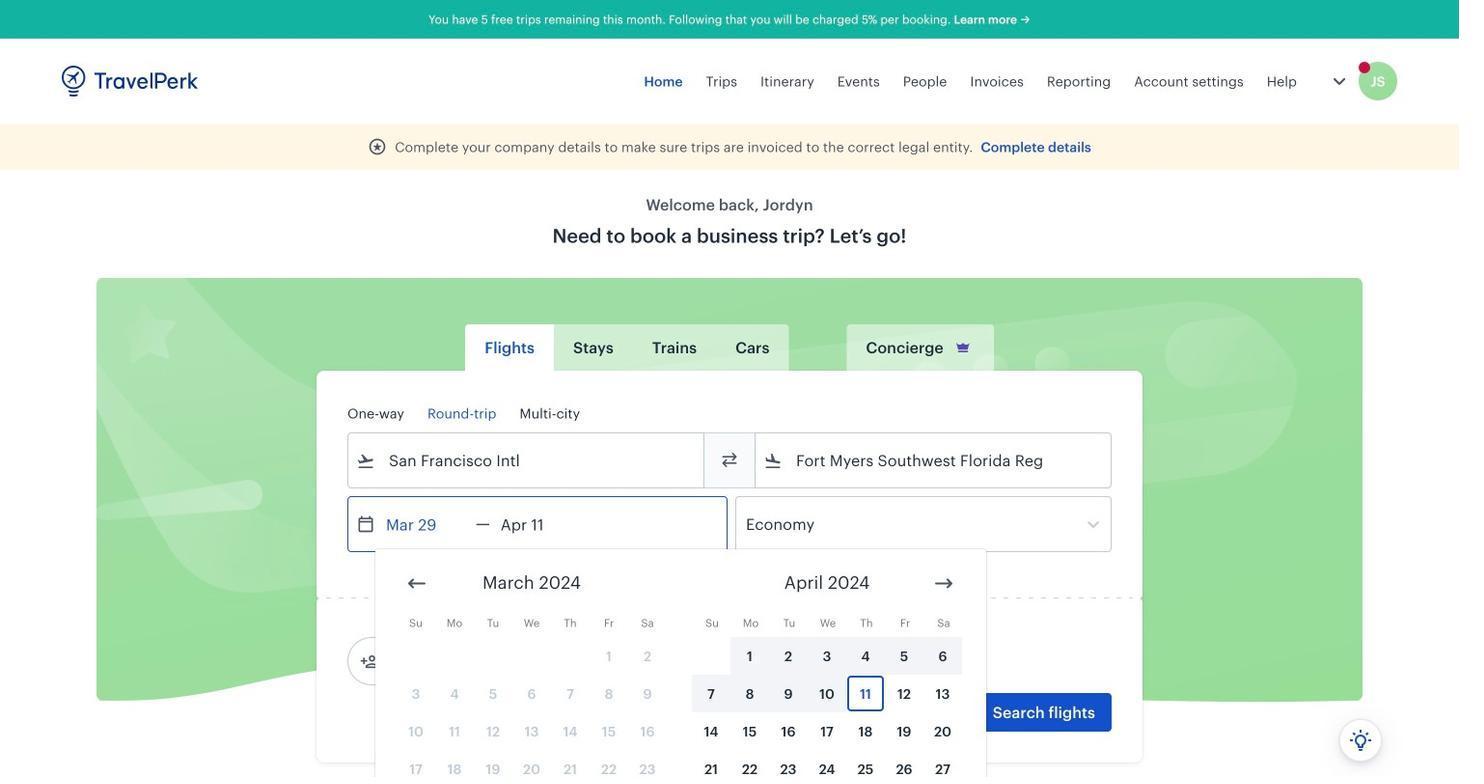Task type: locate. For each thing, give the bounding box(es) containing it.
To search field
[[783, 445, 1086, 476]]

move forward to switch to the next month. image
[[933, 572, 956, 595]]

Depart text field
[[376, 497, 476, 551]]



Task type: describe. For each thing, give the bounding box(es) containing it.
Add first traveler search field
[[379, 646, 580, 677]]

move backward to switch to the previous month. image
[[406, 572, 429, 595]]

Return text field
[[490, 497, 591, 551]]

From search field
[[376, 445, 679, 476]]

calendar application
[[376, 549, 1460, 777]]



